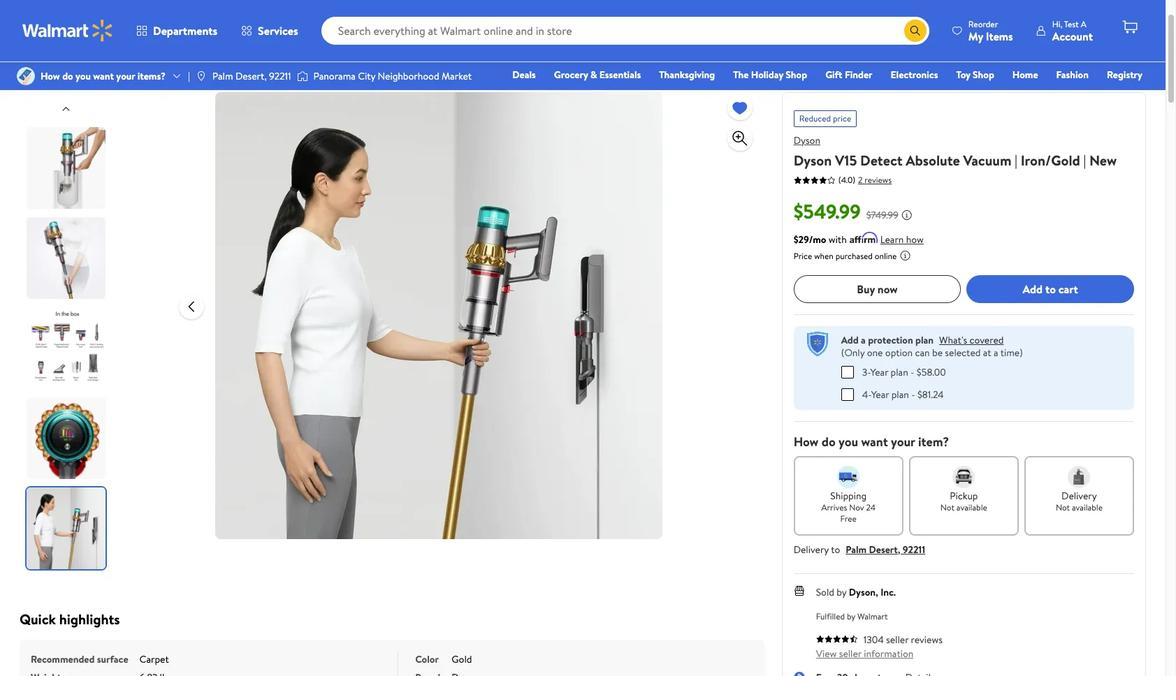 Task type: describe. For each thing, give the bounding box(es) containing it.
price when purchased online
[[794, 250, 897, 262]]

reorder
[[969, 18, 998, 30]]

vacuums,
[[121, 8, 161, 22]]

(4.0)
[[839, 174, 856, 186]]

walmart image
[[22, 20, 113, 42]]

reduced
[[799, 113, 831, 124]]

want for items?
[[93, 69, 114, 83]]

market
[[442, 69, 472, 83]]

quick
[[20, 610, 56, 629]]

how do you want your items?
[[41, 69, 166, 83]]

1 horizontal spatial desert,
[[869, 543, 901, 557]]

finder
[[845, 68, 873, 82]]

the holiday shop
[[733, 68, 807, 82]]

price
[[833, 113, 852, 124]]

grocery & essentials link
[[548, 67, 647, 82]]

shipping
[[831, 489, 867, 503]]

fashion link
[[1050, 67, 1095, 82]]

0 vertical spatial home link
[[20, 8, 46, 22]]

reviews for 1304 seller reviews
[[911, 633, 943, 647]]

do for how do you want your items?
[[62, 69, 73, 83]]

pickup
[[950, 489, 978, 503]]

add to cart button
[[967, 275, 1134, 303]]

by for fulfilled
[[847, 611, 856, 622]]

arrives
[[822, 502, 847, 513]]

shop inside toy shop link
[[973, 68, 995, 82]]

highlights
[[59, 610, 120, 629]]

dyson link
[[794, 134, 821, 147]]

year for 4-
[[871, 388, 889, 402]]

dyson v15 detect absolute vacuum | iron/gold | new - image 4 of 7 image
[[27, 217, 108, 299]]

gift finder
[[826, 68, 873, 82]]

dyson,
[[849, 585, 879, 599]]

protection
[[868, 333, 913, 347]]

hi,
[[1053, 18, 1063, 30]]

v15
[[835, 151, 857, 170]]

 image for how
[[17, 67, 35, 85]]

 image for panorama
[[297, 69, 308, 83]]

0 vertical spatial 92211
[[269, 69, 291, 83]]

my
[[969, 28, 984, 44]]

services
[[258, 23, 298, 38]]

item?
[[918, 433, 949, 451]]

learn
[[881, 233, 904, 247]]

can
[[915, 346, 930, 360]]

learn how button
[[881, 233, 924, 247]]

delivery to palm desert, 92211
[[794, 543, 926, 557]]

- for $58.00
[[911, 365, 915, 379]]

cart contains 0 items total amount $0.00 image
[[1122, 19, 1139, 36]]

shipping arrives nov 24 free
[[822, 489, 876, 525]]

services button
[[229, 14, 310, 48]]

free
[[841, 513, 857, 525]]

1 dyson from the top
[[794, 134, 821, 147]]

you for how do you want your item?
[[839, 433, 858, 451]]

dyson v15 detect absolute vacuum | iron/gold | new - image 6 of 7 image
[[27, 398, 108, 480]]

vacuum
[[964, 151, 1012, 170]]

1304 seller reviews
[[864, 633, 943, 647]]

grocery
[[554, 68, 588, 82]]

nov
[[849, 502, 864, 513]]

add for add to cart
[[1023, 282, 1043, 297]]

intent image for pickup image
[[953, 466, 975, 488]]

legal information image
[[900, 250, 911, 261]]

electronics link
[[885, 67, 945, 82]]

1 vertical spatial home link
[[1006, 67, 1045, 82]]

to for delivery
[[831, 543, 840, 557]]

 image for palm
[[196, 71, 207, 82]]

not for delivery
[[1056, 502, 1070, 513]]

covered
[[970, 333, 1004, 347]]

learn how
[[881, 233, 924, 247]]

toy
[[957, 68, 971, 82]]

$29/mo
[[794, 233, 827, 247]]

recommended surface
[[31, 653, 128, 667]]

palm desert, 92211
[[212, 69, 291, 83]]

quick highlights
[[20, 610, 120, 629]]

care
[[239, 8, 259, 22]]

view
[[816, 647, 837, 661]]

view seller information link
[[816, 647, 914, 661]]

reviews for (4.0) 2 reviews
[[865, 174, 892, 186]]

at
[[983, 346, 992, 360]]

add for add a protection plan what's covered (only one option can be selected at a time)
[[841, 333, 859, 347]]

toy shop link
[[950, 67, 1001, 82]]

3-
[[862, 365, 871, 379]]

delivery for not
[[1062, 489, 1097, 503]]

2
[[858, 174, 863, 186]]

what's covered button
[[940, 333, 1004, 347]]

test
[[1064, 18, 1079, 30]]

debit
[[1059, 87, 1083, 101]]

affirm image
[[850, 232, 878, 243]]

how do you want your item?
[[794, 433, 949, 451]]

stick vacuums link
[[274, 8, 335, 22]]

thanksgiving
[[659, 68, 715, 82]]

thanksgiving link
[[653, 67, 722, 82]]

dyson v15 detect absolute vacuum | iron/gold | new image
[[215, 92, 663, 540]]

items?
[[137, 69, 166, 83]]

shop inside the holiday shop link
[[786, 68, 807, 82]]

zoom image modal image
[[732, 130, 748, 147]]

the
[[733, 68, 749, 82]]

walmart+ link
[[1095, 87, 1149, 102]]

home for home
[[1013, 68, 1038, 82]]

add to cart
[[1023, 282, 1078, 297]]

want for item?
[[861, 433, 888, 451]]

gold
[[452, 653, 472, 667]]

palm desert, 92211 button
[[846, 543, 926, 557]]

to for add
[[1046, 282, 1056, 297]]



Task type: locate. For each thing, give the bounding box(es) containing it.
1 vertical spatial to
[[831, 543, 840, 557]]

not down intent image for pickup
[[941, 502, 955, 513]]

cart
[[1059, 282, 1078, 297]]

home
[[20, 8, 46, 22], [1013, 68, 1038, 82]]

2 / from the left
[[112, 8, 115, 22]]

reviews right 2 at the top
[[865, 174, 892, 186]]

0 horizontal spatial your
[[116, 69, 135, 83]]

0 vertical spatial want
[[93, 69, 114, 83]]

delivery down intent image for delivery
[[1062, 489, 1097, 503]]

reviews right 1304
[[911, 633, 943, 647]]

seller right 1304
[[886, 633, 909, 647]]

1 horizontal spatial to
[[1046, 282, 1056, 297]]

to
[[1046, 282, 1056, 297], [831, 543, 840, 557]]

delivery inside "delivery not available"
[[1062, 489, 1097, 503]]

0 horizontal spatial you
[[76, 69, 91, 83]]

0 vertical spatial &
[[205, 8, 212, 22]]

do for how do you want your item?
[[822, 433, 836, 451]]

gift
[[826, 68, 843, 82]]

1 vertical spatial &
[[591, 68, 597, 82]]

stick vacuums
[[274, 8, 335, 22]]

1 vertical spatial year
[[871, 388, 889, 402]]

0 horizontal spatial home link
[[20, 8, 46, 22]]

clear search field text image
[[888, 25, 899, 36]]

not inside pickup not available
[[941, 502, 955, 513]]

0 vertical spatial plan
[[916, 333, 934, 347]]

year for 3-
[[871, 365, 889, 379]]

pickup not available
[[941, 489, 988, 513]]

stick
[[274, 8, 295, 22]]

registry link
[[1101, 67, 1149, 82]]

surface
[[97, 653, 128, 667]]

2 horizontal spatial  image
[[297, 69, 308, 83]]

1 horizontal spatial a
[[994, 346, 999, 360]]

1 vertical spatial want
[[861, 433, 888, 451]]

&
[[205, 8, 212, 22], [591, 68, 597, 82]]

0 horizontal spatial delivery
[[794, 543, 829, 557]]

0 vertical spatial by
[[837, 585, 847, 599]]

you down walmart image
[[76, 69, 91, 83]]

palm down free
[[846, 543, 867, 557]]

year down one
[[871, 365, 889, 379]]

add a protection plan what's covered (only one option can be selected at a time)
[[841, 333, 1023, 360]]

0 vertical spatial do
[[62, 69, 73, 83]]

$29/mo with
[[794, 233, 847, 247]]

1 horizontal spatial do
[[822, 433, 836, 451]]

home left appliances link
[[20, 8, 46, 22]]

1 horizontal spatial seller
[[886, 633, 909, 647]]

dyson v15 detect absolute vacuum | iron/gold | new - image 5 of 7 image
[[27, 308, 108, 389]]

seller for view
[[839, 647, 862, 661]]

2 vertical spatial plan
[[892, 388, 909, 402]]

1 shop from the left
[[786, 68, 807, 82]]

- left $81.24 at the right bottom of the page
[[912, 388, 915, 402]]

seller for 1304
[[886, 633, 909, 647]]

1 horizontal spatial how
[[794, 433, 819, 451]]

1 vertical spatial -
[[912, 388, 915, 402]]

available inside "delivery not available"
[[1072, 502, 1103, 513]]

remove from favorites list, dyson v15 detect absolute vacuum | iron/gold | new image
[[732, 99, 748, 116]]

fulfilled by walmart
[[816, 611, 888, 622]]

0 horizontal spatial home
[[20, 8, 46, 22]]

absolute
[[906, 151, 960, 170]]

1 vertical spatial palm
[[846, 543, 867, 557]]

toy shop
[[957, 68, 995, 82]]

buy now
[[857, 282, 898, 297]]

add inside add a protection plan what's covered (only one option can be selected at a time)
[[841, 333, 859, 347]]

0 horizontal spatial /
[[51, 8, 55, 22]]

selected
[[945, 346, 981, 360]]

walmart+
[[1101, 87, 1143, 101]]

home inside 'link'
[[1013, 68, 1038, 82]]

your
[[116, 69, 135, 83], [891, 433, 915, 451]]

- for $81.24
[[912, 388, 915, 402]]

 image
[[17, 67, 35, 85], [297, 69, 308, 83], [196, 71, 207, 82]]

seller down 4.4348 stars out of 5, based on 1304 seller reviews element
[[839, 647, 862, 661]]

fulfilled
[[816, 611, 845, 622]]

walmart
[[858, 611, 888, 622]]

& left "floor" at the left top of page
[[205, 8, 212, 22]]

1 vertical spatial you
[[839, 433, 858, 451]]

& right grocery
[[591, 68, 597, 82]]

0 vertical spatial reviews
[[865, 174, 892, 186]]

1 vertical spatial 92211
[[903, 543, 926, 557]]

available down intent image for delivery
[[1072, 502, 1103, 513]]

year down 3-year plan - $58.00
[[871, 388, 889, 402]]

0 vertical spatial year
[[871, 365, 889, 379]]

be
[[932, 346, 943, 360]]

registry one debit
[[1036, 68, 1143, 101]]

2 horizontal spatial |
[[1084, 151, 1086, 170]]

4-
[[862, 388, 871, 402]]

appliances
[[60, 8, 106, 22]]

0 horizontal spatial reviews
[[865, 174, 892, 186]]

1 vertical spatial how
[[794, 433, 819, 451]]

year
[[871, 365, 889, 379], [871, 388, 889, 402]]

0 vertical spatial to
[[1046, 282, 1056, 297]]

add left cart
[[1023, 282, 1043, 297]]

(4.0) 2 reviews
[[839, 174, 892, 186]]

dyson down reduced on the right top of the page
[[794, 134, 821, 147]]

departments
[[153, 23, 217, 38]]

2 not from the left
[[1056, 502, 1070, 513]]

reorder my items
[[969, 18, 1013, 44]]

previous media item image
[[183, 298, 200, 315]]

palm down "departments"
[[212, 69, 233, 83]]

1 horizontal spatial shop
[[973, 68, 995, 82]]

previous image image
[[60, 103, 72, 114]]

| right vacuum
[[1015, 151, 1018, 170]]

1304
[[864, 633, 884, 647]]

1 horizontal spatial home
[[1013, 68, 1038, 82]]

inc.
[[881, 585, 896, 599]]

0 horizontal spatial available
[[957, 502, 988, 513]]

home up one
[[1013, 68, 1038, 82]]

0 vertical spatial your
[[116, 69, 135, 83]]

grocery & essentials
[[554, 68, 641, 82]]

Walmart Site-Wide search field
[[321, 17, 930, 45]]

a left one
[[861, 333, 866, 347]]

4-year plan - $81.24
[[862, 388, 944, 402]]

gift finder link
[[819, 67, 879, 82]]

0 horizontal spatial palm
[[212, 69, 233, 83]]

deals link
[[506, 67, 542, 82]]

plan inside add a protection plan what's covered (only one option can be selected at a time)
[[916, 333, 934, 347]]

-
[[911, 365, 915, 379], [912, 388, 915, 402]]

home / appliances / vacuums, steamers & floor care
[[20, 8, 259, 22]]

0 horizontal spatial &
[[205, 8, 212, 22]]

0 vertical spatial desert,
[[235, 69, 267, 83]]

sold by dyson, inc.
[[816, 585, 896, 599]]

1 vertical spatial desert,
[[869, 543, 901, 557]]

iron/gold
[[1021, 151, 1081, 170]]

2 shop from the left
[[973, 68, 995, 82]]

24
[[866, 502, 876, 513]]

shop
[[786, 68, 807, 82], [973, 68, 995, 82]]

2 dyson from the top
[[794, 151, 832, 170]]

0 horizontal spatial want
[[93, 69, 114, 83]]

reduced price
[[799, 113, 852, 124]]

how for how do you want your item?
[[794, 433, 819, 451]]

1 horizontal spatial you
[[839, 433, 858, 451]]

add left one
[[841, 333, 859, 347]]

do up shipping
[[822, 433, 836, 451]]

0 vertical spatial dyson
[[794, 134, 821, 147]]

1 vertical spatial home
[[1013, 68, 1038, 82]]

plan down the option
[[891, 365, 909, 379]]

not down intent image for delivery
[[1056, 502, 1070, 513]]

1 horizontal spatial /
[[112, 8, 115, 22]]

plan for $81.24
[[892, 388, 909, 402]]

shop right toy
[[973, 68, 995, 82]]

0 vertical spatial palm
[[212, 69, 233, 83]]

1 horizontal spatial palm
[[846, 543, 867, 557]]

how
[[906, 233, 924, 247]]

1 available from the left
[[957, 502, 988, 513]]

your left items?
[[116, 69, 135, 83]]

0 horizontal spatial seller
[[839, 647, 862, 661]]

1 vertical spatial by
[[847, 611, 856, 622]]

available down intent image for pickup
[[957, 502, 988, 513]]

1 not from the left
[[941, 502, 955, 513]]

1 horizontal spatial reviews
[[911, 633, 943, 647]]

how
[[41, 69, 60, 83], [794, 433, 819, 451]]

by for sold
[[837, 585, 847, 599]]

when
[[814, 250, 834, 262]]

Search search field
[[321, 17, 930, 45]]

by right fulfilled
[[847, 611, 856, 622]]

1 horizontal spatial 92211
[[903, 543, 926, 557]]

your for item?
[[891, 433, 915, 451]]

not for pickup
[[941, 502, 955, 513]]

3-Year plan - $58.00 checkbox
[[841, 366, 854, 379]]

1 vertical spatial plan
[[891, 365, 909, 379]]

what's
[[940, 333, 968, 347]]

 image left panorama
[[297, 69, 308, 83]]

delivery up sold
[[794, 543, 829, 557]]

delivery not available
[[1056, 489, 1103, 513]]

color
[[415, 653, 439, 667]]

not
[[941, 502, 955, 513], [1056, 502, 1070, 513]]

view seller information
[[816, 647, 914, 661]]

2 available from the left
[[1072, 502, 1103, 513]]

plan down 3-year plan - $58.00
[[892, 388, 909, 402]]

option
[[886, 346, 913, 360]]

floor
[[214, 8, 236, 22]]

appliances link
[[60, 8, 106, 22]]

1 horizontal spatial your
[[891, 433, 915, 451]]

0 vertical spatial delivery
[[1062, 489, 1097, 503]]

dyson
[[794, 134, 821, 147], [794, 151, 832, 170]]

1 vertical spatial your
[[891, 433, 915, 451]]

time)
[[1001, 346, 1023, 360]]

home link
[[20, 8, 46, 22], [1006, 67, 1045, 82]]

1 / from the left
[[51, 8, 55, 22]]

shop right holiday
[[786, 68, 807, 82]]

deals
[[513, 68, 536, 82]]

0 horizontal spatial desert,
[[235, 69, 267, 83]]

you for how do you want your items?
[[76, 69, 91, 83]]

1 horizontal spatial &
[[591, 68, 597, 82]]

1 vertical spatial delivery
[[794, 543, 829, 557]]

 image down walmart image
[[17, 67, 35, 85]]

one debit link
[[1029, 87, 1089, 102]]

1 horizontal spatial |
[[1015, 151, 1018, 170]]

do up the previous image
[[62, 69, 73, 83]]

/ left appliances link
[[51, 8, 55, 22]]

0 vertical spatial you
[[76, 69, 91, 83]]

available inside pickup not available
[[957, 502, 988, 513]]

not inside "delivery not available"
[[1056, 502, 1070, 513]]

1 horizontal spatial add
[[1023, 282, 1043, 297]]

want left items?
[[93, 69, 114, 83]]

0 horizontal spatial do
[[62, 69, 73, 83]]

reviews inside "(4.0) 2 reviews"
[[865, 174, 892, 186]]

/
[[51, 8, 55, 22], [112, 8, 115, 22]]

learn more about strikethrough prices image
[[902, 210, 913, 221]]

(only
[[841, 346, 865, 360]]

account
[[1053, 28, 1093, 44]]

dyson down dyson link
[[794, 151, 832, 170]]

your left item?
[[891, 433, 915, 451]]

to left cart
[[1046, 282, 1056, 297]]

vacuums, steamers & floor care link
[[121, 8, 259, 22]]

one
[[1036, 87, 1057, 101]]

one
[[867, 346, 883, 360]]

to inside add to cart button
[[1046, 282, 1056, 297]]

0 horizontal spatial 92211
[[269, 69, 291, 83]]

home for home / appliances / vacuums, steamers & floor care
[[20, 8, 46, 22]]

sold
[[816, 585, 835, 599]]

information
[[864, 647, 914, 661]]

0 horizontal spatial |
[[188, 69, 190, 83]]

1 horizontal spatial want
[[861, 433, 888, 451]]

0 horizontal spatial shop
[[786, 68, 807, 82]]

plan for $58.00
[[891, 365, 909, 379]]

4-Year plan - $81.24 checkbox
[[841, 388, 854, 401]]

home link up one
[[1006, 67, 1045, 82]]

intent image for shipping image
[[838, 466, 860, 488]]

wpp logo image
[[805, 332, 830, 357]]

1 horizontal spatial  image
[[196, 71, 207, 82]]

purchased
[[836, 250, 873, 262]]

/ left vacuums,
[[112, 8, 115, 22]]

dyson dyson v15 detect absolute vacuum | iron/gold | new
[[794, 134, 1117, 170]]

your for items?
[[116, 69, 135, 83]]

delivery for to
[[794, 543, 829, 557]]

desert, up inc.
[[869, 543, 901, 557]]

dyson v15 detect absolute vacuum | iron/gold | new - image 3 of 7 image
[[27, 127, 108, 209]]

neighborhood
[[378, 69, 439, 83]]

dyson v15 detect absolute vacuum | iron/gold | new - image 7 of 7 image
[[27, 488, 108, 570]]

search icon image
[[910, 25, 921, 36]]

1 horizontal spatial not
[[1056, 502, 1070, 513]]

0 horizontal spatial not
[[941, 502, 955, 513]]

plan right the option
[[916, 333, 934, 347]]

want down 4-
[[861, 433, 888, 451]]

$81.24
[[918, 388, 944, 402]]

1 vertical spatial add
[[841, 333, 859, 347]]

0 vertical spatial add
[[1023, 282, 1043, 297]]

how for how do you want your items?
[[41, 69, 60, 83]]

you up intent image for shipping
[[839, 433, 858, 451]]

0 horizontal spatial to
[[831, 543, 840, 557]]

the holiday shop link
[[727, 67, 814, 82]]

departments button
[[124, 14, 229, 48]]

desert, down services popup button
[[235, 69, 267, 83]]

0 horizontal spatial a
[[861, 333, 866, 347]]

4.4348 stars out of 5, based on 1304 seller reviews element
[[816, 635, 858, 643]]

holiday
[[751, 68, 784, 82]]

0 horizontal spatial add
[[841, 333, 859, 347]]

intent image for delivery image
[[1068, 466, 1091, 488]]

add inside button
[[1023, 282, 1043, 297]]

1 horizontal spatial available
[[1072, 502, 1103, 513]]

available for delivery
[[1072, 502, 1103, 513]]

| right items?
[[188, 69, 190, 83]]

1 vertical spatial do
[[822, 433, 836, 451]]

price
[[794, 250, 812, 262]]

available for pickup
[[957, 502, 988, 513]]

home link left appliances link
[[20, 8, 46, 22]]

a right at
[[994, 346, 999, 360]]

1 horizontal spatial delivery
[[1062, 489, 1097, 503]]

0 vertical spatial home
[[20, 8, 46, 22]]

0 vertical spatial how
[[41, 69, 60, 83]]

to down arrives at the bottom of page
[[831, 543, 840, 557]]

1 vertical spatial reviews
[[911, 633, 943, 647]]

by right sold
[[837, 585, 847, 599]]

a
[[861, 333, 866, 347], [994, 346, 999, 360]]

1 vertical spatial dyson
[[794, 151, 832, 170]]

| left new
[[1084, 151, 1086, 170]]

carpet
[[139, 653, 169, 667]]

city
[[358, 69, 376, 83]]

buy now button
[[794, 275, 961, 303]]

1 horizontal spatial home link
[[1006, 67, 1045, 82]]

 image down "departments"
[[196, 71, 207, 82]]

online
[[875, 250, 897, 262]]

0 horizontal spatial  image
[[17, 67, 35, 85]]

- left $58.00
[[911, 365, 915, 379]]

0 horizontal spatial how
[[41, 69, 60, 83]]

0 vertical spatial -
[[911, 365, 915, 379]]



Task type: vqa. For each thing, say whether or not it's contained in the screenshot.
bottommost 92211
yes



